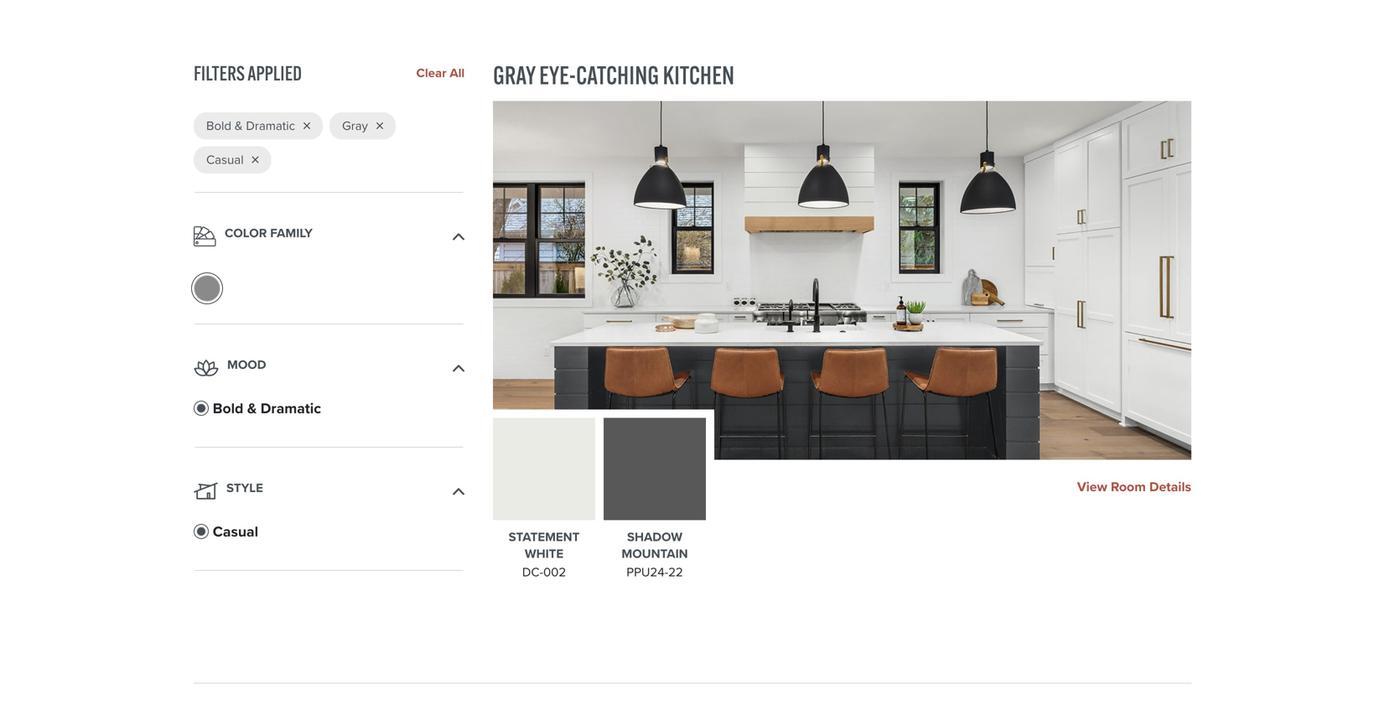 Task type: describe. For each thing, give the bounding box(es) containing it.
gray eye-catching kitchen
[[493, 59, 735, 91]]

shadow mountain ppu24-22
[[622, 528, 688, 582]]

mood button
[[194, 355, 465, 382]]

close x image
[[304, 122, 310, 129]]

dc-
[[523, 563, 544, 582]]

color family
[[225, 224, 313, 242]]

ppu24-
[[627, 563, 669, 582]]

style button
[[194, 478, 465, 505]]

casual button
[[194, 521, 378, 548]]

mountain
[[622, 545, 688, 563]]

white
[[525, 545, 564, 563]]

0 vertical spatial bold
[[206, 116, 232, 135]]

kitchen
[[663, 59, 735, 91]]

gray for gray
[[342, 116, 368, 135]]

statement white dc-002
[[509, 528, 580, 582]]

002
[[544, 563, 566, 582]]

caret image for color family
[[194, 226, 216, 246]]

style
[[227, 479, 263, 497]]

& inside button
[[247, 397, 257, 419]]

applied
[[248, 61, 302, 86]]

0 vertical spatial casual
[[206, 150, 244, 169]]

0 vertical spatial dramatic
[[246, 116, 295, 135]]

details
[[1150, 477, 1192, 497]]

filters
[[194, 61, 245, 86]]

statement
[[509, 528, 580, 547]]

0 horizontal spatial &
[[235, 116, 243, 135]]

close x image for casual
[[252, 156, 259, 163]]



Task type: locate. For each thing, give the bounding box(es) containing it.
0 vertical spatial &
[[235, 116, 243, 135]]

&
[[235, 116, 243, 135], [247, 397, 257, 419]]

0 vertical spatial close x image
[[377, 122, 383, 129]]

color family button
[[194, 223, 465, 250]]

dramatic inside button
[[261, 397, 321, 419]]

caret image inside "mood" "button"
[[194, 359, 219, 377]]

bold down the filters
[[206, 116, 232, 135]]

1 horizontal spatial gray
[[493, 59, 536, 91]]

caret image inside "mood" "button"
[[453, 364, 465, 372]]

& down filters applied
[[235, 116, 243, 135]]

caret image left "color"
[[194, 226, 216, 246]]

bold & dramatic button
[[194, 397, 378, 425]]

close x image right close x icon
[[377, 122, 383, 129]]

close x image for gray
[[377, 122, 383, 129]]

1 vertical spatial bold
[[213, 397, 244, 419]]

1 vertical spatial dramatic
[[261, 397, 321, 419]]

1 horizontal spatial &
[[247, 397, 257, 419]]

family
[[270, 224, 313, 242]]

filters applied
[[194, 61, 302, 86]]

caret image for mood
[[453, 364, 465, 372]]

caret image inside color family button
[[194, 226, 216, 246]]

1 vertical spatial bold & dramatic
[[213, 397, 321, 419]]

bold & dramatic
[[206, 116, 295, 135], [213, 397, 321, 419]]

clear all button
[[408, 64, 465, 82]]

gray
[[493, 59, 536, 91], [342, 116, 368, 135]]

1 vertical spatial close x image
[[252, 156, 259, 163]]

dramatic left close x icon
[[246, 116, 295, 135]]

caret image for mood
[[194, 359, 219, 377]]

clear all
[[417, 64, 465, 82]]

1 vertical spatial caret image
[[194, 359, 219, 377]]

2 caret image from the top
[[194, 359, 219, 377]]

bold & dramatic inside button
[[213, 397, 321, 419]]

caret image
[[194, 226, 216, 246], [194, 359, 219, 377]]

casual up "color"
[[206, 150, 244, 169]]

caret image for style
[[453, 488, 465, 495]]

gray right close x icon
[[342, 116, 368, 135]]

dramatic down "mood" "button"
[[261, 397, 321, 419]]

0 vertical spatial caret image
[[194, 226, 216, 246]]

all
[[450, 64, 465, 82]]

casual down style
[[213, 521, 258, 543]]

1 vertical spatial &
[[247, 397, 257, 419]]

bold & dramatic down mood
[[213, 397, 321, 419]]

close x image up "color"
[[252, 156, 259, 163]]

bold inside button
[[213, 397, 244, 419]]

casual inside button
[[213, 521, 258, 543]]

mood
[[227, 356, 266, 374]]

0 horizontal spatial gray
[[342, 116, 368, 135]]

view
[[1078, 477, 1108, 497]]

0 vertical spatial gray
[[493, 59, 536, 91]]

22
[[669, 563, 684, 582]]

1 caret image from the top
[[194, 226, 216, 246]]

0 horizontal spatial close x image
[[252, 156, 259, 163]]

bold & dramatic down filters applied
[[206, 116, 295, 135]]

gray left eye-
[[493, 59, 536, 91]]

eye-
[[540, 59, 576, 91]]

& down mood
[[247, 397, 257, 419]]

caret image
[[453, 233, 465, 240], [453, 364, 465, 372], [194, 483, 218, 500], [453, 488, 465, 495]]

color
[[225, 224, 267, 242]]

dramatic
[[246, 116, 295, 135], [261, 397, 321, 419]]

caret image for color family
[[453, 233, 465, 240]]

shadow
[[628, 528, 683, 547]]

1 vertical spatial gray
[[342, 116, 368, 135]]

room
[[1112, 477, 1147, 497]]

gray casual bold & dramatic kitchen image
[[493, 101, 1192, 460]]

view room details link
[[1078, 477, 1192, 497]]

caret image left mood
[[194, 359, 219, 377]]

bold
[[206, 116, 232, 135], [213, 397, 244, 419]]

1 vertical spatial casual
[[213, 521, 258, 543]]

caret image inside color family button
[[453, 233, 465, 240]]

gray for gray eye-catching kitchen
[[493, 59, 536, 91]]

bold down mood
[[213, 397, 244, 419]]

1 horizontal spatial close x image
[[377, 122, 383, 129]]

view room details
[[1078, 477, 1192, 497]]

clear
[[417, 64, 447, 82]]

catching
[[576, 59, 660, 91]]

close x image
[[377, 122, 383, 129], [252, 156, 259, 163]]

0 vertical spatial bold & dramatic
[[206, 116, 295, 135]]

casual
[[206, 150, 244, 169], [213, 521, 258, 543]]



Task type: vqa. For each thing, say whether or not it's contained in the screenshot.
the right Colors
no



